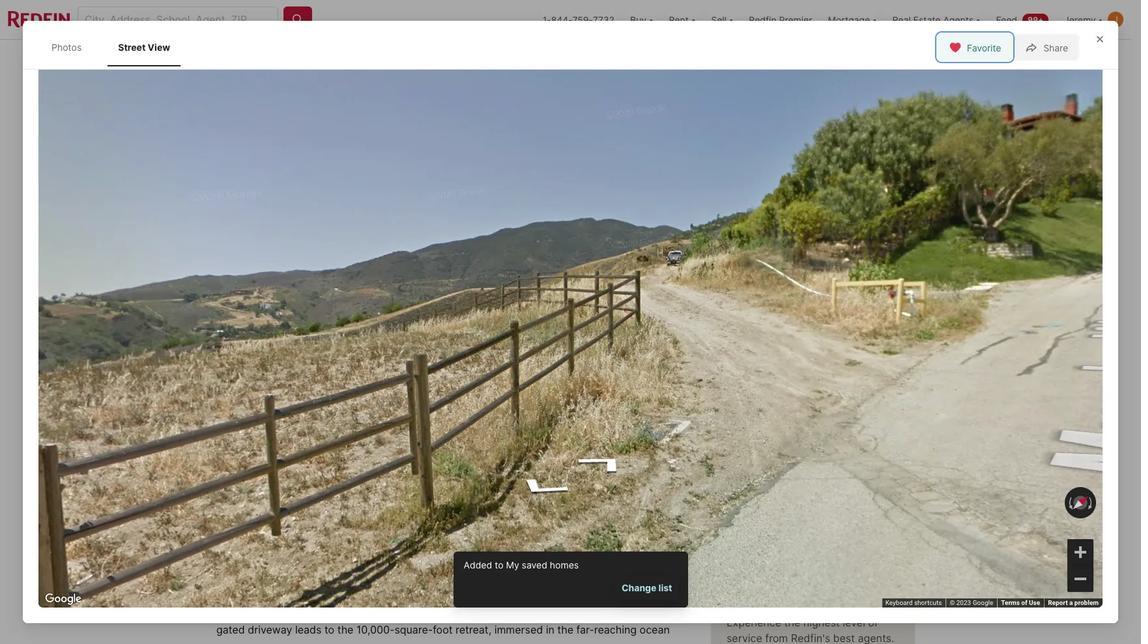 Task type: locate. For each thing, give the bounding box(es) containing it.
0 vertical spatial sep
[[255, 91, 270, 100]]

4 tab from the left
[[450, 42, 546, 74]]

above
[[295, 593, 325, 606]]

1 horizontal spatial murphy
[[811, 496, 850, 509]]

, left ca
[[348, 440, 351, 453]]

this for about
[[265, 552, 293, 570]]

this inside set on 17 acres above the pacific, this malibu estate is reminiscent of mallorca or mykonos in one of california's most coveted coastal communities. situated on a private road, a 600-foot gated driveway leads to the 10,000-square-foot retreat, immersed in the far-reaching ocean and canyon vistas. sliding pocket doors foster a harmonious indoor-outdoor flow, leading
[[386, 593, 404, 606]]

of left use
[[1022, 600, 1028, 607]]

0 vertical spatial view
[[148, 42, 170, 53]]

1 horizontal spatial ,
[[348, 440, 351, 453]]

a right foster
[[447, 640, 453, 645]]

17
[[251, 593, 262, 606]]

sold
[[232, 91, 253, 100], [228, 416, 253, 427]]

from
[[766, 633, 788, 645]]

0 vertical spatial malibu
[[315, 440, 348, 453]]

malibu
[[315, 440, 348, 453], [407, 593, 439, 606]]

1 vertical spatial view
[[285, 369, 308, 380]]

street for tab list containing photos
[[118, 42, 146, 53]]

0 vertical spatial sold
[[232, 91, 253, 100]]

1 horizontal spatial malibu
[[407, 593, 439, 606]]

0 horizontal spatial 6097
[[216, 440, 243, 453]]

1 horizontal spatial street
[[256, 369, 283, 380]]

street view inside button
[[256, 369, 308, 380]]

the up most
[[328, 593, 344, 606]]

6097 murphy way , malibu , ca 90265
[[216, 440, 403, 453]]

street view inside tab
[[118, 42, 170, 53]]

street inside tab
[[118, 42, 146, 53]]

foster
[[415, 640, 444, 645]]

a right report
[[1070, 600, 1073, 607]]

feed
[[997, 14, 1018, 25]]

foot down communities. at the left
[[433, 624, 453, 637]]

keyboard
[[886, 600, 913, 607]]

1-844-759-7732 link
[[543, 14, 615, 25]]

2 6 from the left
[[399, 470, 408, 488]]

1 vertical spatial and
[[216, 640, 235, 645]]

street down 'city, address, school, agent, zip' search box
[[118, 42, 146, 53]]

sep
[[255, 91, 270, 100], [274, 416, 291, 427]]

way down "sales"
[[852, 496, 874, 509]]

value
[[790, 450, 813, 461]]

sq
[[461, 490, 474, 503]]

my
[[506, 560, 519, 571]]

terms of use
[[1002, 600, 1041, 607]]

1 horizontal spatial 6097
[[782, 496, 808, 509]]

street inside button
[[256, 369, 283, 380]]

share
[[1044, 43, 1069, 54]]

murphy down on on the bottom of page
[[246, 440, 285, 453]]

1 horizontal spatial on
[[529, 608, 541, 621]]

0 horizontal spatial sep
[[255, 91, 270, 100]]

in right mykonos
[[665, 593, 674, 606]]

6097 down sold link
[[216, 440, 243, 453]]

view down 'city, address, school, agent, zip' search box
[[148, 42, 170, 53]]

0 horizontal spatial and
[[216, 640, 235, 645]]

2 tab from the left
[[295, 42, 360, 74]]

0 horizontal spatial to
[[325, 624, 335, 637]]

this up coastal
[[386, 593, 404, 606]]

27
[[850, 369, 861, 380]]

user photo image
[[1108, 12, 1124, 27]]

0 vertical spatial and
[[815, 450, 831, 461]]

view up sold on sep 13, 2023
[[285, 369, 308, 380]]

home
[[757, 571, 793, 584]]

way
[[288, 440, 309, 453], [852, 496, 874, 509]]

situated
[[485, 608, 526, 621]]

0 horizontal spatial 6
[[342, 470, 352, 488]]

0 vertical spatial street
[[118, 42, 146, 53]]

this inside track this home's value and nearby sales activity
[[738, 450, 754, 461]]

agents.
[[858, 633, 895, 645]]

to up sliding
[[325, 624, 335, 637]]

this right track
[[738, 450, 754, 461]]

track this home's value and nearby sales activity
[[711, 450, 888, 475]]

keyboard shortcuts button
[[886, 599, 942, 608]]

0 horizontal spatial malibu
[[315, 440, 348, 453]]

i own 6097 murphy way button
[[711, 487, 915, 518]]

sold sep 13, 2023
[[232, 91, 305, 100]]

0 vertical spatial 6097
[[216, 440, 243, 453]]

1 horizontal spatial 6
[[399, 470, 408, 488]]

1 horizontal spatial in
[[665, 593, 674, 606]]

0 vertical spatial in
[[665, 593, 674, 606]]

0 vertical spatial foot
[[651, 608, 671, 621]]

sold link
[[228, 416, 253, 427]]

844-
[[551, 14, 573, 25]]

road,
[[590, 608, 615, 621]]

0 horizontal spatial 2023
[[285, 91, 305, 100]]

1 horizontal spatial 13,
[[294, 416, 306, 427]]

malibu up communities. at the left
[[407, 593, 439, 606]]

1 horizontal spatial tab list
[[216, 40, 686, 74]]

view inside tab
[[148, 42, 170, 53]]

6097 right own at the bottom
[[782, 496, 808, 509]]

street view for tab list containing photos
[[118, 42, 170, 53]]

0 vertical spatial murphy
[[246, 440, 285, 453]]

759-
[[573, 14, 593, 25]]

1 vertical spatial 6097
[[782, 496, 808, 509]]

street up on on the bottom of page
[[256, 369, 283, 380]]

2 vertical spatial 2023
[[957, 600, 972, 607]]

1 vertical spatial sold
[[228, 416, 253, 427]]

sales
[[866, 450, 888, 461]]

added
[[464, 560, 492, 571]]

street
[[118, 42, 146, 53], [256, 369, 283, 380]]

driveway
[[248, 624, 292, 637]]

1 vertical spatial in
[[546, 624, 555, 637]]

$12,223,000
[[216, 470, 311, 488]]

of up agents.
[[869, 617, 879, 630]]

6 inside 6 beds
[[342, 470, 352, 488]]

on up immersed
[[529, 608, 541, 621]]

0 vertical spatial 2023
[[285, 91, 305, 100]]

©
[[950, 600, 955, 607]]

this left home
[[265, 552, 293, 570]]

© 2023 google
[[950, 600, 994, 607]]

share button
[[1015, 34, 1080, 61]]

a up reaching
[[618, 608, 624, 621]]

street view tab
[[108, 31, 181, 64]]

map entry image
[[604, 414, 691, 501]]

on
[[236, 593, 248, 606], [529, 608, 541, 621]]

0 vertical spatial street view
[[118, 42, 170, 53]]

a
[[1070, 600, 1073, 607], [544, 608, 550, 621], [618, 608, 624, 621], [447, 640, 453, 645]]

mallorca
[[560, 593, 602, 606]]

canyon
[[238, 640, 273, 645]]

1 horizontal spatial 2023
[[309, 416, 331, 427]]

0 vertical spatial to
[[495, 560, 504, 571]]

1 6 from the left
[[342, 470, 352, 488]]

6 up "beds"
[[342, 470, 352, 488]]

6 inside 6 baths
[[399, 470, 408, 488]]

to left my
[[495, 560, 504, 571]]

this right is
[[727, 414, 755, 433]]

photos tab
[[41, 31, 92, 64]]

0 vertical spatial 13,
[[272, 91, 283, 100]]

1 vertical spatial way
[[852, 496, 874, 509]]

dialog
[[23, 21, 1119, 624]]

is this your home?
[[711, 414, 845, 433]]

1 horizontal spatial street view
[[256, 369, 308, 380]]

2 horizontal spatial 2023
[[957, 600, 972, 607]]

to inside set on 17 acres above the pacific, this malibu estate is reminiscent of mallorca or mykonos in one of california's most coveted coastal communities. situated on a private road, a 600-foot gated driveway leads to the 10,000-square-foot retreat, immersed in the far-reaching ocean and canyon vistas. sliding pocket doors foster a harmonious indoor-outdoor flow, leading
[[325, 624, 335, 637]]

1 vertical spatial street view
[[256, 369, 308, 380]]

malibu left ca
[[315, 440, 348, 453]]

price
[[241, 490, 266, 503]]

and inside set on 17 acres above the pacific, this malibu estate is reminiscent of mallorca or mykonos in one of california's most coveted coastal communities. situated on a private road, a 600-foot gated driveway leads to the 10,000-square-foot retreat, immersed in the far-reaching ocean and canyon vistas. sliding pocket doors foster a harmonious indoor-outdoor flow, leading
[[216, 640, 235, 645]]

in up indoor-
[[546, 624, 555, 637]]

6097 murphy way, malibu, ca 90265 image
[[216, 76, 706, 399], [711, 76, 915, 235], [711, 240, 915, 399]]

this
[[727, 414, 755, 433], [738, 450, 754, 461], [265, 552, 293, 570], [386, 593, 404, 606]]

0 horizontal spatial on
[[236, 593, 248, 606]]

street view down 'city, address, school, agent, zip' search box
[[118, 42, 170, 53]]

0 horizontal spatial ,
[[309, 440, 313, 453]]

is
[[711, 414, 724, 433]]

3 tab from the left
[[360, 42, 450, 74]]

coveted
[[335, 608, 375, 621]]

1 vertical spatial murphy
[[811, 496, 850, 509]]

murphy down track this home's value and nearby sales activity
[[811, 496, 850, 509]]

0 horizontal spatial view
[[148, 42, 170, 53]]

on left 17
[[236, 593, 248, 606]]

premier
[[780, 14, 813, 25]]

0 horizontal spatial street view
[[118, 42, 170, 53]]

0 horizontal spatial way
[[288, 440, 309, 453]]

1 horizontal spatial and
[[815, 450, 831, 461]]

and down the gated
[[216, 640, 235, 645]]

6 beds
[[342, 470, 367, 503]]

1 horizontal spatial view
[[285, 369, 308, 380]]

track
[[711, 450, 735, 461]]

1 vertical spatial to
[[325, 624, 335, 637]]

, down sold on sep 13, 2023
[[309, 440, 313, 453]]

on
[[258, 416, 272, 427]]

foot up the ocean
[[651, 608, 671, 621]]

doors
[[384, 640, 412, 645]]

google image
[[42, 591, 85, 608]]

foot
[[651, 608, 671, 621], [433, 624, 453, 637]]

0 horizontal spatial murphy
[[246, 440, 285, 453]]

6 up baths link
[[399, 470, 408, 488]]

activity
[[711, 464, 743, 475]]

private
[[553, 608, 587, 621]]

in
[[665, 593, 674, 606], [546, 624, 555, 637]]

the down coveted
[[338, 624, 354, 637]]

indoor-
[[516, 640, 552, 645]]

report a problem link
[[1049, 600, 1099, 607]]

about this home
[[216, 552, 338, 570]]

0 horizontal spatial tab list
[[38, 29, 194, 66]]

experience the highest level of service from redfin's best agents.
[[727, 617, 895, 645]]

1 horizontal spatial way
[[852, 496, 874, 509]]

outdoor
[[552, 640, 591, 645]]

your
[[759, 414, 792, 433]]

0 horizontal spatial 13,
[[272, 91, 283, 100]]

saved
[[522, 560, 548, 571]]

1 vertical spatial foot
[[433, 624, 453, 637]]

tab
[[216, 42, 295, 74], [295, 42, 360, 74], [360, 42, 450, 74], [450, 42, 546, 74], [546, 42, 620, 74], [620, 42, 676, 74]]

tab list
[[38, 29, 194, 66], [216, 40, 686, 74]]

alert
[[453, 552, 688, 608]]

pacific,
[[347, 593, 383, 606]]

the up from
[[785, 617, 801, 630]]

this
[[727, 571, 755, 584]]

,
[[309, 440, 313, 453], [348, 440, 351, 453]]

13,
[[272, 91, 283, 100], [294, 416, 306, 427]]

street view up sold on sep 13, 2023
[[256, 369, 308, 380]]

square-
[[395, 624, 433, 637]]

report a problem
[[1049, 600, 1099, 607]]

0 horizontal spatial street
[[118, 42, 146, 53]]

1 vertical spatial street
[[256, 369, 283, 380]]

and right value
[[815, 450, 831, 461]]

1 vertical spatial malibu
[[407, 593, 439, 606]]

1 tab from the left
[[216, 42, 295, 74]]

estate
[[442, 593, 473, 606]]

reaching
[[594, 624, 637, 637]]

6
[[342, 470, 352, 488], [399, 470, 408, 488]]

5 tab from the left
[[546, 42, 620, 74]]

way down sold on sep 13, 2023
[[288, 440, 309, 453]]

1 horizontal spatial sep
[[274, 416, 291, 427]]



Task type: vqa. For each thing, say whether or not it's contained in the screenshot.
saved
yes



Task type: describe. For each thing, give the bounding box(es) containing it.
2 , from the left
[[348, 440, 351, 453]]

0 horizontal spatial in
[[546, 624, 555, 637]]

premier
[[772, 585, 823, 599]]

service
[[727, 633, 763, 645]]

6097 inside i own 6097 murphy way button
[[782, 496, 808, 509]]

i
[[753, 496, 756, 509]]

malibu inside set on 17 acres above the pacific, this malibu estate is reminiscent of mallorca or mykonos in one of california's most coveted coastal communities. situated on a private road, a 600-foot gated driveway leads to the 10,000-square-foot retreat, immersed in the far-reaching ocean and canyon vistas. sliding pocket doors foster a harmonious indoor-outdoor flow, leading
[[407, 593, 439, 606]]

own
[[758, 496, 779, 509]]

or
[[605, 593, 615, 606]]

a left private
[[544, 608, 550, 621]]

ft
[[477, 490, 487, 503]]

nearby
[[834, 450, 864, 461]]

sold for sold on sep 13, 2023
[[228, 416, 253, 427]]

best
[[834, 633, 855, 645]]

the inside experience the highest level of service from redfin's best agents.
[[785, 617, 801, 630]]

street for street view button at the bottom
[[256, 369, 283, 380]]

1 horizontal spatial to
[[495, 560, 504, 571]]

retreat,
[[456, 624, 492, 637]]

of inside dialog
[[1022, 600, 1028, 607]]

ca
[[354, 440, 368, 453]]

beds
[[342, 490, 367, 503]]

list
[[659, 583, 673, 594]]

favorite button
[[938, 34, 1013, 61]]

flow,
[[593, 640, 616, 645]]

reminiscent
[[487, 593, 544, 606]]

1-844-759-7732
[[543, 14, 615, 25]]

redfin premier button
[[742, 0, 821, 39]]

ocean
[[640, 624, 670, 637]]

1 vertical spatial on
[[529, 608, 541, 621]]

report
[[1049, 600, 1068, 607]]

california's
[[251, 608, 305, 621]]

submit search image
[[291, 13, 304, 26]]

shortcuts
[[915, 600, 942, 607]]

0 horizontal spatial foot
[[433, 624, 453, 637]]

of right one
[[238, 608, 248, 621]]

City, Address, School, Agent, ZIP search field
[[78, 7, 278, 33]]

is
[[476, 593, 484, 606]]

gated
[[216, 624, 245, 637]]

immersed
[[495, 624, 543, 637]]

1 vertical spatial 2023
[[309, 416, 331, 427]]

street view button
[[227, 362, 319, 388]]

added to my saved homes
[[464, 560, 579, 571]]

change list button
[[617, 576, 678, 601]]

one
[[216, 608, 235, 621]]

sold on sep 13, 2023
[[228, 416, 331, 427]]

google
[[973, 600, 994, 607]]

dialog containing photos
[[23, 21, 1119, 624]]

acres
[[265, 593, 292, 606]]

for
[[860, 571, 884, 584]]

1-
[[543, 14, 551, 25]]

1 , from the left
[[309, 440, 313, 453]]

home's
[[756, 450, 787, 461]]

600-
[[627, 608, 652, 621]]

sliding
[[311, 640, 344, 645]]

baths
[[399, 490, 427, 503]]

far-
[[577, 624, 595, 637]]

way inside button
[[852, 496, 874, 509]]

6 for 6 beds
[[342, 470, 352, 488]]

tab list containing photos
[[38, 29, 194, 66]]

the up "outdoor" at bottom
[[558, 624, 574, 637]]

street view for street view button at the bottom
[[256, 369, 308, 380]]

0 vertical spatial way
[[288, 440, 309, 453]]

homes
[[550, 560, 579, 571]]

view inside button
[[285, 369, 308, 380]]

set on 17 acres above the pacific, this malibu estate is reminiscent of mallorca or mykonos in one of california's most coveted coastal communities. situated on a private road, a 600-foot gated driveway leads to the 10,000-square-foot retreat, immersed in the far-reaching ocean and canyon vistas. sliding pocket doors foster a harmonious indoor-outdoor flow, leading
[[216, 593, 691, 645]]

baths link
[[399, 490, 427, 503]]

sold sep 13, 2023 link
[[216, 76, 706, 401]]

1 horizontal spatial foot
[[651, 608, 671, 621]]

27 photos button
[[821, 362, 905, 388]]

redfin premier
[[749, 14, 813, 25]]

highest
[[804, 617, 840, 630]]

0 vertical spatial on
[[236, 593, 248, 606]]

1 vertical spatial sep
[[274, 416, 291, 427]]

harmonious
[[455, 640, 513, 645]]

terms
[[1002, 600, 1020, 607]]

alert containing added to my saved homes
[[453, 552, 688, 608]]

and inside track this home's value and nearby sales activity
[[815, 450, 831, 461]]

this for is
[[727, 414, 755, 433]]

of up private
[[547, 593, 557, 606]]

change
[[622, 583, 657, 594]]

redfin's
[[791, 633, 831, 645]]

experience
[[727, 617, 782, 630]]

of inside experience the highest level of service from redfin's best agents.
[[869, 617, 879, 630]]

90265
[[371, 440, 403, 453]]

vistas.
[[276, 640, 308, 645]]

coastal
[[378, 608, 414, 621]]

murphy inside button
[[811, 496, 850, 509]]

10,000 sq ft
[[461, 470, 513, 503]]

photos
[[863, 369, 894, 380]]

level
[[843, 617, 866, 630]]

6 for 6 baths
[[399, 470, 408, 488]]

sold
[[216, 490, 238, 503]]

sold for sold sep 13, 2023
[[232, 91, 253, 100]]

mykonos
[[618, 593, 662, 606]]

use
[[1030, 600, 1041, 607]]

home?
[[795, 414, 845, 433]]

pocket
[[347, 640, 381, 645]]

communities.
[[417, 608, 482, 621]]

this for track
[[738, 450, 754, 461]]

6 tab from the left
[[620, 42, 676, 74]]

10,000-
[[357, 624, 395, 637]]

set
[[216, 593, 233, 606]]

leads
[[295, 624, 322, 637]]

1 vertical spatial 13,
[[294, 416, 306, 427]]

about
[[216, 552, 262, 570]]

6 baths
[[399, 470, 427, 503]]



